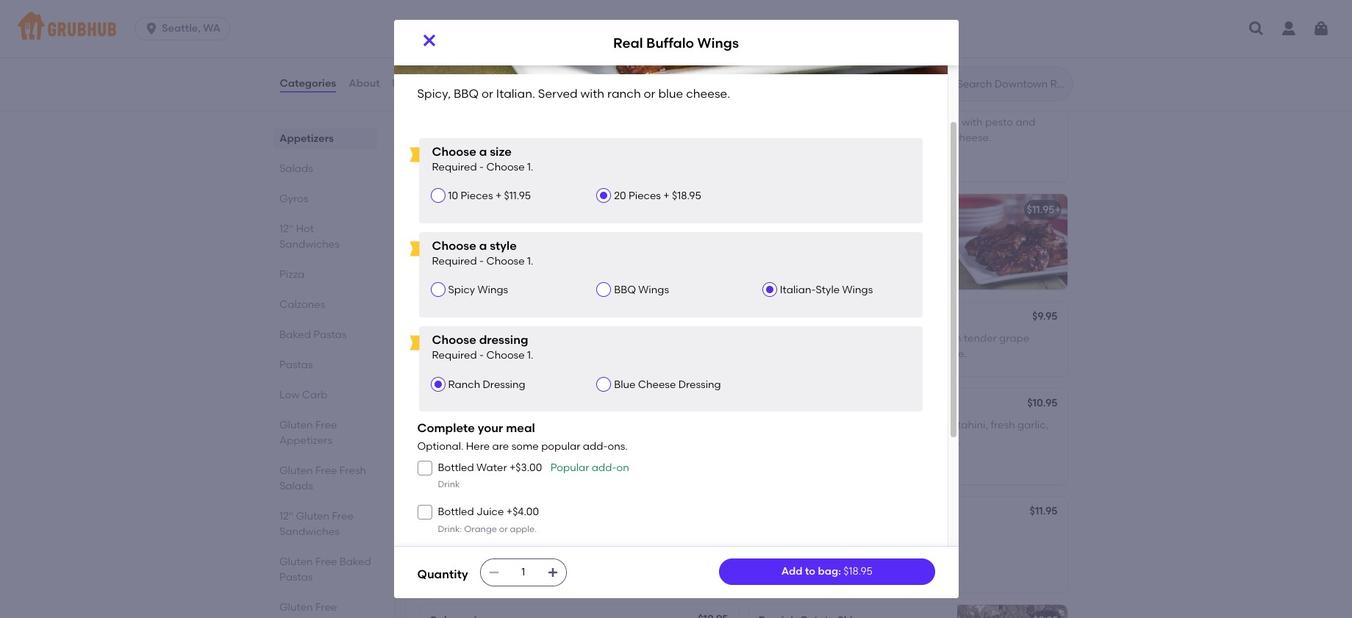 Task type: locate. For each thing, give the bounding box(es) containing it.
1 vertical spatial appetizers
[[279, 132, 334, 145]]

required inside choose a style required - choose 1.
[[432, 255, 477, 268]]

feta cheese and spinach baked inside a flaky phylo dough.
[[429, 419, 589, 447]]

1 vertical spatial $11.95
[[1027, 204, 1055, 216]]

free inside gluten free appetizers
[[315, 419, 337, 432]]

gluten inside the gluten free baked pastas
[[279, 556, 313, 569]]

flaky
[[470, 434, 494, 447]]

free
[[315, 419, 337, 432], [315, 465, 337, 477], [332, 510, 353, 523], [315, 556, 337, 569], [315, 602, 337, 614]]

free for pastas
[[315, 602, 337, 614]]

side up the spicy
[[429, 254, 450, 267]]

gluten
[[279, 419, 313, 432], [279, 465, 313, 477], [296, 510, 329, 523], [279, 556, 313, 569], [279, 602, 313, 614]]

bbq inside spicy, bbq or italian. served with ranch or blue cheese.
[[790, 225, 812, 237]]

cheese right blue
[[638, 379, 676, 391]]

see details button
[[432, 7, 488, 34]]

parmesan down search icon at the top
[[900, 131, 951, 144]]

side down infused
[[863, 348, 883, 360]]

served inside spicy, bbq or italian. served with ranch or blue cheese.
[[864, 225, 898, 237]]

spicy, bbq or italian. served with ranch or blue cheese.
[[417, 87, 731, 101], [759, 225, 922, 252]]

svg image
[[1313, 20, 1331, 38], [144, 21, 159, 36], [420, 32, 438, 49], [420, 509, 429, 517]]

bottled water + $3.00
[[438, 462, 542, 474]]

1 bottled from the top
[[438, 462, 474, 474]]

free inside the gluten free baked pastas
[[315, 556, 337, 569]]

oil
[[866, 434, 877, 447]]

2 vertical spatial appetizers
[[279, 435, 332, 447]]

10 down cheese sticks
[[429, 333, 439, 345]]

0 vertical spatial a
[[759, 419, 766, 432]]

choose a style required - choose 1.
[[432, 239, 534, 268]]

0 horizontal spatial topped
[[536, 225, 573, 237]]

cheese. down real buffalo wings
[[686, 87, 731, 101]]

1 required from the top
[[432, 161, 477, 174]]

- inside choose a size required - choose 1.
[[480, 161, 484, 174]]

0 horizontal spatial $18.95
[[417, 14, 452, 28]]

bottled for bottled juice + $4.00 drink: orange or apple.
[[438, 506, 474, 519]]

2 12" from the top
[[279, 510, 293, 523]]

pieces for 5
[[767, 528, 800, 540]]

salads inside gluten free fresh salads
[[279, 480, 313, 493]]

rich,
[[769, 419, 790, 432]]

1 horizontal spatial parmesan
[[900, 131, 951, 144]]

0 vertical spatial hot
[[296, 223, 314, 235]]

spicy, right about button
[[417, 87, 451, 101]]

12" for 12" hot sandwiches
[[279, 223, 293, 235]]

cheese bread image
[[628, 194, 738, 290]]

- up spicy wings
[[480, 255, 484, 268]]

-
[[480, 161, 484, 174], [480, 255, 484, 268], [480, 350, 484, 362]]

bread for cheese bread
[[470, 204, 500, 216]]

0 vertical spatial required
[[432, 161, 477, 174]]

dolmades
[[759, 312, 810, 324]]

marinara
[[464, 146, 511, 159], [464, 254, 511, 267], [545, 333, 591, 345], [870, 528, 917, 540]]

juice
[[792, 434, 816, 447]]

1 horizontal spatial hot
[[429, 507, 447, 519]]

topped down toasted
[[759, 131, 796, 144]]

organic inside organic french bread seasoned with garlic, butter and spices with a side of marinara sauce.
[[429, 116, 470, 129]]

1.
[[527, 161, 534, 174], [527, 255, 534, 268], [527, 350, 534, 362]]

free left fresh
[[315, 465, 337, 477]]

bread down '10 pieces + $11.95' on the top left
[[470, 204, 500, 216]]

1 organic from the top
[[429, 116, 470, 129]]

cheese. down pesto
[[953, 131, 992, 144]]

blue up italian-style wings
[[803, 240, 825, 252]]

choose down style
[[487, 255, 525, 268]]

2 vertical spatial cheese.
[[827, 240, 866, 252]]

our
[[452, 587, 468, 600]]

gyros
[[279, 193, 308, 205]]

meal
[[506, 421, 535, 435]]

a rich, earthy puree of garbanzo beans, tahini, fresh garlic, lemon juice and olive oil served with pita.
[[759, 419, 1049, 447]]

of inside organic garlic bread topped with mozzarella and parmesan with a side of marinara sauce.
[[452, 254, 462, 267]]

or right garlic
[[482, 87, 494, 101]]

2 vertical spatial required
[[432, 350, 477, 362]]

1 horizontal spatial cheese.
[[827, 240, 866, 252]]

0 vertical spatial ranch
[[608, 87, 641, 101]]

free for fresh
[[315, 465, 337, 477]]

0 horizontal spatial dressing
[[483, 379, 526, 391]]

lemon
[[759, 333, 793, 345]]

a left rich,
[[759, 419, 766, 432]]

topped right garlic
[[536, 225, 573, 237]]

pieces inside lemon and herb-infused rice enclosed in tender grape leaves, 6 pieces with side of tzatziki sauce.
[[804, 348, 837, 360]]

1 french from the left
[[473, 116, 507, 129]]

- up '10 pieces + $11.95' on the top left
[[480, 161, 484, 174]]

0 vertical spatial bottled
[[438, 462, 474, 474]]

free inside gluten free fresh salads
[[315, 465, 337, 477]]

with inside "a delicious dish with tiropeta, spanakopeta, meatballs, dolmades, feta cheese, greek olives, tomatoes, cucumbers, pepperoncini peppers and our homemade tzatziki sauce."
[[509, 528, 529, 540]]

0 horizontal spatial $10.95
[[698, 310, 729, 323]]

1 vertical spatial bread
[[470, 204, 500, 216]]

blue
[[659, 87, 684, 101], [803, 240, 825, 252]]

0 horizontal spatial pieces
[[461, 190, 493, 203]]

gluten for gluten free appetizers
[[279, 419, 313, 432]]

pastas up "low"
[[279, 359, 313, 371]]

pieces
[[442, 333, 474, 345], [804, 348, 837, 360], [767, 528, 800, 540]]

bottled for bottled water + $3.00
[[438, 462, 474, 474]]

1 vertical spatial cheese.
[[953, 131, 992, 144]]

cheese down the spicy
[[429, 312, 467, 324]]

seasoned down search icon at the top
[[912, 116, 960, 129]]

12" down gyros
[[279, 223, 293, 235]]

free down the gluten free baked pastas
[[315, 602, 337, 614]]

tzatziki
[[898, 348, 932, 360], [531, 587, 566, 600]]

a left drink:
[[429, 528, 437, 540]]

real buffalo wings image
[[957, 194, 1068, 290]]

cheese
[[429, 204, 467, 216], [429, 312, 467, 324], [638, 379, 676, 391]]

1 12" from the top
[[279, 223, 293, 235]]

$18.95 left 'details'
[[417, 14, 452, 28]]

appetizers
[[417, 52, 502, 70], [279, 132, 334, 145], [279, 435, 332, 447]]

some
[[512, 441, 539, 453]]

1 horizontal spatial topped
[[759, 131, 796, 144]]

cheese sticks
[[429, 312, 500, 324]]

hot down gyros
[[296, 223, 314, 235]]

2 1. from the top
[[527, 255, 534, 268]]

1 horizontal spatial baked
[[339, 556, 371, 569]]

1 vertical spatial bbq
[[790, 225, 812, 237]]

1 horizontal spatial seasoned
[[912, 116, 960, 129]]

parmesan inside organic garlic bread topped with mozzarella and parmesan with a side of marinara sauce.
[[508, 240, 559, 252]]

french right organic
[[842, 116, 876, 129]]

0 horizontal spatial tzatziki
[[531, 587, 566, 600]]

blue cheese dressing
[[614, 379, 721, 391]]

$18.95 for 20 pieces + $18.95
[[672, 190, 702, 203]]

10 pieces + $11.95
[[448, 190, 531, 203]]

10 up cheese bread
[[448, 190, 458, 203]]

a for a delicious dish with tiropeta, spanakopeta, meatballs, dolmades, feta cheese, greek olives, tomatoes, cucumbers, pepperoncini peppers and our homemade tzatziki sauce.
[[429, 528, 437, 540]]

organic for garlic,
[[429, 116, 470, 129]]

1 vertical spatial served
[[864, 225, 898, 237]]

$6.95 +
[[1028, 94, 1061, 107]]

0 vertical spatial 10
[[448, 190, 458, 203]]

gluten down gluten free appetizers
[[279, 465, 313, 477]]

gluten free pastas
[[279, 602, 337, 619]]

bread right garlic
[[463, 96, 493, 108]]

organic down garlic
[[429, 116, 470, 129]]

gluten inside gluten free fresh salads
[[279, 465, 313, 477]]

1 vertical spatial -
[[480, 255, 484, 268]]

appetizers up gluten free fresh salads on the left bottom of the page
[[279, 435, 332, 447]]

side up ranch dressing
[[509, 333, 530, 345]]

free down "12" gluten free sandwiches"
[[315, 556, 337, 569]]

$11.95 for $11.95 +
[[1027, 204, 1055, 216]]

1 horizontal spatial mozzarella
[[821, 131, 875, 144]]

pastas up gluten free pastas
[[279, 572, 313, 584]]

hot up drink:
[[429, 507, 447, 519]]

organic
[[801, 116, 840, 129]]

dish
[[499, 507, 521, 519]]

1 horizontal spatial bbq
[[614, 284, 636, 297]]

seattle, wa button
[[135, 17, 236, 40]]

0 horizontal spatial mozzarella
[[429, 240, 483, 252]]

1 salads from the top
[[279, 163, 313, 175]]

of left size
[[452, 146, 462, 159]]

fresh
[[991, 419, 1016, 432]]

0 vertical spatial spicy,
[[417, 87, 451, 101]]

size
[[490, 145, 512, 159]]

pieces right 20
[[629, 190, 661, 203]]

0 vertical spatial topped
[[759, 131, 796, 144]]

salads up "12" gluten free sandwiches"
[[279, 480, 313, 493]]

2 sandwiches from the top
[[279, 526, 339, 538]]

olive
[[841, 434, 864, 447]]

with inside a rich, earthy puree of garbanzo beans, tahini, fresh garlic, lemon juice and olive oil served with pita.
[[915, 434, 936, 447]]

pita.
[[939, 434, 961, 447]]

pieces up cheese bread
[[461, 190, 493, 203]]

1 vertical spatial tzatziki
[[531, 587, 566, 600]]

juice
[[477, 506, 504, 519]]

2 horizontal spatial pieces
[[804, 348, 837, 360]]

1 horizontal spatial blue
[[803, 240, 825, 252]]

bottled up the drink
[[438, 462, 474, 474]]

1. inside choose a size required - choose 1.
[[527, 161, 534, 174]]

ranch up "italian-"
[[759, 240, 788, 252]]

side
[[429, 146, 450, 159], [429, 254, 450, 267], [509, 333, 530, 345], [863, 348, 883, 360], [835, 528, 855, 540]]

Search Downtown Romio's Pizza and Pasta search field
[[956, 77, 1068, 91]]

1 horizontal spatial garlic,
[[1018, 419, 1049, 432]]

2 french from the left
[[842, 116, 876, 129]]

12" inside "12" gluten free sandwiches"
[[279, 510, 293, 523]]

$18.95 down garlic bread image
[[672, 190, 702, 203]]

1 1. from the top
[[527, 161, 534, 174]]

served
[[538, 87, 578, 101], [864, 225, 898, 237]]

- down the dressing
[[480, 350, 484, 362]]

gluten down the gluten free baked pastas
[[279, 602, 313, 614]]

here
[[466, 441, 490, 453]]

tzatziki inside "a delicious dish with tiropeta, spanakopeta, meatballs, dolmades, feta cheese, greek olives, tomatoes, cucumbers, pepperoncini peppers and our homemade tzatziki sauce."
[[531, 587, 566, 600]]

0 horizontal spatial served
[[538, 87, 578, 101]]

2 salads from the top
[[279, 480, 313, 493]]

1 vertical spatial 10
[[429, 333, 439, 345]]

0 horizontal spatial a
[[429, 528, 437, 540]]

main navigation navigation
[[0, 0, 1353, 57]]

cheese. inside spicy, bbq or italian. served with ranch or blue cheese.
[[827, 240, 866, 252]]

0 vertical spatial bbq
[[454, 87, 479, 101]]

french
[[473, 116, 507, 129], [842, 116, 876, 129]]

categories
[[280, 77, 336, 90]]

greek
[[493, 557, 523, 570]]

pieces for 10
[[442, 333, 474, 345]]

1 vertical spatial required
[[432, 255, 477, 268]]

about
[[349, 77, 380, 90]]

details
[[453, 14, 488, 26]]

- for style
[[480, 255, 484, 268]]

and inside lemon and herb-infused rice enclosed in tender grape leaves, 6 pieces with side of tzatziki sauce.
[[796, 333, 815, 345]]

add- down ons. at the bottom left
[[592, 462, 617, 474]]

$3.00
[[516, 462, 542, 474]]

sandwiches up the gluten free baked pastas
[[279, 526, 339, 538]]

0 vertical spatial $11.95
[[504, 190, 531, 203]]

italian-
[[780, 284, 816, 297]]

0 horizontal spatial blue
[[659, 87, 684, 101]]

0 vertical spatial mozzarella
[[821, 131, 875, 144]]

garlic, inside organic french bread seasoned with garlic, butter and spices with a side of marinara sauce.
[[453, 131, 484, 144]]

a delicious dish with tiropeta, spanakopeta, meatballs, dolmades, feta cheese, greek olives, tomatoes, cucumbers, pepperoncini peppers and our homemade tzatziki sauce.
[[429, 528, 609, 600]]

3 required from the top
[[432, 350, 477, 362]]

1 horizontal spatial ranch
[[759, 240, 788, 252]]

ranch down real
[[608, 87, 641, 101]]

beans,
[[922, 419, 955, 432]]

$10.95 down grape
[[1028, 397, 1058, 410]]

0 vertical spatial garlic,
[[453, 131, 484, 144]]

1 vertical spatial add-
[[592, 462, 617, 474]]

0 vertical spatial pieces
[[442, 333, 474, 345]]

italian. up style
[[827, 225, 861, 237]]

0 vertical spatial organic
[[429, 116, 470, 129]]

12" hot sandwiches
[[279, 223, 339, 251]]

1 vertical spatial sandwiches
[[279, 526, 339, 538]]

1 vertical spatial topped
[[536, 225, 573, 237]]

appetizers down categories button
[[279, 132, 334, 145]]

pizza
[[279, 268, 304, 281]]

bread
[[463, 96, 493, 108], [470, 204, 500, 216]]

0 horizontal spatial parmesan
[[508, 240, 559, 252]]

garlic, up choose a size required - choose 1.
[[453, 131, 484, 144]]

1 - from the top
[[480, 161, 484, 174]]

1 vertical spatial organic
[[429, 225, 470, 237]]

0 vertical spatial baked
[[279, 329, 311, 341]]

1 vertical spatial parmesan
[[508, 240, 559, 252]]

mozzarella down garlic
[[429, 240, 483, 252]]

gluten down gluten free fresh salads on the left bottom of the page
[[296, 510, 329, 523]]

2 - from the top
[[480, 255, 484, 268]]

spicy, up "italian-"
[[759, 225, 788, 237]]

0 vertical spatial appetizers
[[417, 52, 502, 70]]

of down rice
[[885, 348, 895, 360]]

sauce. inside lemon and herb-infused rice enclosed in tender grape leaves, 6 pieces with side of tzatziki sauce.
[[935, 348, 967, 360]]

tiropeta and spanakopeta
[[429, 399, 566, 411]]

a for a rich, earthy puree of garbanzo beans, tahini, fresh garlic, lemon juice and olive oil served with pita.
[[759, 419, 766, 432]]

and inside organic garlic bread topped with mozzarella and parmesan with a side of marinara sauce.
[[486, 240, 505, 252]]

feta
[[429, 557, 449, 570]]

spices
[[542, 131, 573, 144]]

tzatziki down enclosed
[[898, 348, 932, 360]]

rice
[[884, 333, 903, 345]]

2 pieces from the left
[[629, 190, 661, 203]]

of
[[452, 146, 462, 159], [452, 254, 462, 267], [532, 333, 542, 345], [885, 348, 895, 360], [859, 419, 869, 432], [858, 528, 868, 540]]

dressing
[[483, 379, 526, 391], [679, 379, 721, 391]]

0 vertical spatial bread
[[463, 96, 493, 108]]

and
[[1016, 116, 1036, 129], [519, 131, 539, 144], [878, 131, 898, 144], [486, 240, 505, 252], [796, 333, 815, 345], [475, 399, 495, 411], [492, 419, 512, 432], [818, 434, 838, 447], [450, 507, 470, 519], [429, 587, 449, 600]]

0 vertical spatial $18.95
[[417, 14, 452, 28]]

seasoned inside toasted organic french bread seasoned with pesto and topped with mozzarella and parmesan cheese.
[[912, 116, 960, 129]]

required up ranch
[[432, 350, 477, 362]]

seasoned up spices
[[542, 116, 590, 129]]

0 horizontal spatial spicy,
[[417, 87, 451, 101]]

- for size
[[480, 161, 484, 174]]

bottled up drink:
[[438, 506, 474, 519]]

- inside choose dressing required - choose 1.
[[480, 350, 484, 362]]

1 vertical spatial spicy,
[[759, 225, 788, 237]]

optional.
[[417, 441, 464, 453]]

10 for 10 pieces with a side of marinara sauce.
[[429, 333, 439, 345]]

1 horizontal spatial served
[[864, 225, 898, 237]]

2 seasoned from the left
[[912, 116, 960, 129]]

0 vertical spatial tzatziki
[[898, 348, 932, 360]]

3 1. from the top
[[527, 350, 534, 362]]

add- inside complete your meal optional. here are some popular add-ons.
[[583, 441, 608, 453]]

hot and cold dish
[[429, 507, 521, 519]]

1 vertical spatial italian.
[[827, 225, 861, 237]]

bottled inside bottled juice + $4.00 drink: orange or apple.
[[438, 506, 474, 519]]

gluten inside "12" gluten free sandwiches"
[[296, 510, 329, 523]]

a inside feta cheese and spinach baked inside a flaky phylo dough.
[[461, 434, 468, 447]]

1 vertical spatial ranch
[[759, 240, 788, 252]]

tiropeta,
[[532, 528, 575, 540]]

garlic bread image
[[628, 86, 738, 182]]

a inside a rich, earthy puree of garbanzo beans, tahini, fresh garlic, lemon juice and olive oil served with pita.
[[759, 419, 766, 432]]

1 horizontal spatial $10.95
[[1028, 397, 1058, 410]]

or up "italian-"
[[790, 240, 801, 252]]

add- up popular add-on
[[583, 441, 608, 453]]

$10.95 left dolmades
[[698, 310, 729, 323]]

italian. up organic french bread seasoned with garlic, butter and spices with a side of marinara sauce.
[[496, 87, 535, 101]]

1 vertical spatial pieces
[[804, 348, 837, 360]]

gluten down "12" gluten free sandwiches"
[[279, 556, 313, 569]]

pastas down 'calzones'
[[313, 329, 347, 341]]

2 required from the top
[[432, 255, 477, 268]]

svg image
[[1248, 20, 1266, 38], [420, 464, 429, 473], [488, 567, 500, 579], [547, 567, 559, 579]]

1 seasoned from the left
[[542, 116, 590, 129]]

0 vertical spatial cheese.
[[686, 87, 731, 101]]

2 horizontal spatial bbq
[[790, 225, 812, 237]]

sauce. inside organic french bread seasoned with garlic, butter and spices with a side of marinara sauce.
[[513, 146, 546, 159]]

garlic,
[[453, 131, 484, 144], [1018, 419, 1049, 432]]

1 pieces from the left
[[461, 190, 493, 203]]

1 vertical spatial 1.
[[527, 255, 534, 268]]

1 vertical spatial $18.95
[[672, 190, 702, 203]]

1 vertical spatial 12"
[[279, 510, 293, 523]]

0 vertical spatial spicy, bbq or italian. served with ranch or blue cheese.
[[417, 87, 731, 101]]

1 horizontal spatial italian.
[[827, 225, 861, 237]]

cheese. up style
[[827, 240, 866, 252]]

1. inside choose dressing required - choose 1.
[[527, 350, 534, 362]]

sandwiches up pizza
[[279, 238, 339, 251]]

parmesan down '10 pieces + $11.95' on the top left
[[508, 240, 559, 252]]

of inside organic french bread seasoned with garlic, butter and spices with a side of marinara sauce.
[[452, 146, 462, 159]]

bread inside organic garlic bread topped with mozzarella and parmesan with a side of marinara sauce.
[[503, 225, 534, 237]]

gluten inside gluten free pastas
[[279, 602, 313, 614]]

ranch inside spicy, bbq or italian. served with ranch or blue cheese.
[[759, 240, 788, 252]]

garlic, right 'fresh'
[[1018, 419, 1049, 432]]

3 - from the top
[[480, 350, 484, 362]]

5
[[759, 528, 765, 540]]

or down dish
[[499, 524, 508, 535]]

12" for 12" gluten free sandwiches
[[279, 510, 293, 523]]

salads up gyros
[[279, 163, 313, 175]]

add-
[[583, 441, 608, 453], [592, 462, 617, 474]]

$11.95 for $11.95
[[1030, 505, 1058, 518]]

10 for 10 pieces + $11.95
[[448, 190, 458, 203]]

ranch
[[608, 87, 641, 101], [759, 240, 788, 252]]

2 vertical spatial $18.95
[[844, 566, 873, 578]]

0 horizontal spatial baked
[[279, 329, 311, 341]]

0 vertical spatial -
[[480, 161, 484, 174]]

tzatziki down pepperoncini
[[531, 587, 566, 600]]

cheese. inside toasted organic french bread seasoned with pesto and topped with mozzarella and parmesan cheese.
[[953, 131, 992, 144]]

1 vertical spatial bottled
[[438, 506, 474, 519]]

2 organic from the top
[[429, 225, 470, 237]]

add to bag: $18.95
[[782, 566, 873, 578]]

side down garlic
[[429, 146, 450, 159]]

bread inside toasted organic french bread seasoned with pesto and topped with mozzarella and parmesan cheese.
[[879, 116, 909, 129]]

seattle,
[[162, 22, 201, 35]]

1 vertical spatial garlic,
[[1018, 419, 1049, 432]]

0 horizontal spatial spicy, bbq or italian. served with ranch or blue cheese.
[[417, 87, 731, 101]]

1 horizontal spatial a
[[759, 419, 766, 432]]

on
[[617, 462, 629, 474]]

spicy, bbq or italian. served with ranch or blue cheese. up spices
[[417, 87, 731, 101]]

required inside choose a size required - choose 1.
[[432, 161, 477, 174]]

french up the butter
[[473, 116, 507, 129]]

mozzarella down organic
[[821, 131, 875, 144]]

2 vertical spatial cheese
[[638, 379, 676, 391]]

tender
[[964, 333, 997, 345]]

bread inside organic french bread seasoned with garlic, butter and spices with a side of marinara sauce.
[[509, 116, 539, 129]]

required up cheese bread
[[432, 161, 477, 174]]

2 vertical spatial pieces
[[767, 528, 800, 540]]

of up oil
[[859, 419, 869, 432]]

free down gluten free fresh salads on the left bottom of the page
[[332, 510, 353, 523]]

of up the spicy
[[452, 254, 462, 267]]

appetizers down see details button
[[417, 52, 502, 70]]

2 bottled from the top
[[438, 506, 474, 519]]

sauce. inside "a delicious dish with tiropeta, spanakopeta, meatballs, dolmades, feta cheese, greek olives, tomatoes, cucumbers, pepperoncini peppers and our homemade tzatziki sauce."
[[568, 587, 601, 600]]

0 horizontal spatial bbq
[[454, 87, 479, 101]]

are
[[493, 441, 509, 453]]

a inside organic french bread seasoned with garlic, butter and spices with a side of marinara sauce.
[[599, 131, 606, 144]]

1 horizontal spatial $18.95
[[672, 190, 702, 203]]

organic down cheese bread
[[429, 225, 470, 237]]

gluten inside gluten free appetizers
[[279, 419, 313, 432]]

organic inside organic garlic bread topped with mozzarella and parmesan with a side of marinara sauce.
[[429, 225, 470, 237]]

spicy, bbq or italian. served with ranch or blue cheese. up style
[[759, 225, 922, 252]]

12" inside 12" hot sandwiches
[[279, 223, 293, 235]]

pieces down herb-
[[804, 348, 837, 360]]

pastas down the gluten free baked pastas
[[279, 617, 313, 619]]

blue left $5.95
[[659, 87, 684, 101]]

seattle, wa
[[162, 22, 221, 35]]

0 horizontal spatial hot
[[296, 223, 314, 235]]

0 horizontal spatial italian.
[[496, 87, 535, 101]]

- inside choose a style required - choose 1.
[[480, 255, 484, 268]]

required
[[432, 161, 477, 174], [432, 255, 477, 268], [432, 350, 477, 362]]

0 horizontal spatial french
[[473, 116, 507, 129]]

0 horizontal spatial garlic,
[[453, 131, 484, 144]]

0 horizontal spatial 10
[[429, 333, 439, 345]]

2 vertical spatial bbq
[[614, 284, 636, 297]]

of inside a rich, earthy puree of garbanzo beans, tahini, fresh garlic, lemon juice and olive oil served with pita.
[[859, 419, 869, 432]]

a
[[759, 419, 766, 432], [429, 528, 437, 540]]

a inside "a delicious dish with tiropeta, spanakopeta, meatballs, dolmades, feta cheese, greek olives, tomatoes, cucumbers, pepperoncini peppers and our homemade tzatziki sauce."
[[429, 528, 437, 540]]

$18.95 right bag:
[[844, 566, 873, 578]]

12"
[[279, 223, 293, 235], [279, 510, 293, 523]]

search icon image
[[934, 75, 951, 93]]

cheese down '10 pieces + $11.95' on the top left
[[429, 204, 467, 216]]

of up "add to bag: $18.95" on the bottom of the page
[[858, 528, 868, 540]]

1. inside choose a style required - choose 1.
[[527, 255, 534, 268]]

0 vertical spatial sandwiches
[[279, 238, 339, 251]]

parmesan inside toasted organic french bread seasoned with pesto and topped with mozzarella and parmesan cheese.
[[900, 131, 951, 144]]

sauce.
[[513, 146, 546, 159], [513, 254, 546, 267], [594, 333, 626, 345], [935, 348, 967, 360], [919, 528, 952, 540], [568, 587, 601, 600]]

$10.95 for a rich, earthy puree of garbanzo beans, tahini, fresh garlic, lemon juice and olive oil served with pita.
[[1028, 397, 1058, 410]]

sauce. inside organic garlic bread topped with mozzarella and parmesan with a side of marinara sauce.
[[513, 254, 546, 267]]

gluten down "low"
[[279, 419, 313, 432]]

2 vertical spatial -
[[480, 350, 484, 362]]

topped inside organic garlic bread topped with mozzarella and parmesan with a side of marinara sauce.
[[536, 225, 573, 237]]

marinara inside organic garlic bread topped with mozzarella and parmesan with a side of marinara sauce.
[[464, 254, 511, 267]]

gluten for gluten free baked pastas
[[279, 556, 313, 569]]

0 horizontal spatial seasoned
[[542, 116, 590, 129]]

1 horizontal spatial 10
[[448, 190, 458, 203]]

0 horizontal spatial pieces
[[442, 333, 474, 345]]

free down carb
[[315, 419, 337, 432]]

style
[[490, 239, 517, 253]]

or inside bottled juice + $4.00 drink: orange or apple.
[[499, 524, 508, 535]]

free inside gluten free pastas
[[315, 602, 337, 614]]

required up the spicy
[[432, 255, 477, 268]]



Task type: vqa. For each thing, say whether or not it's contained in the screenshot.
orders
no



Task type: describe. For each thing, give the bounding box(es) containing it.
pastas inside the gluten free baked pastas
[[279, 572, 313, 584]]

grape
[[1000, 333, 1030, 345]]

cheese
[[454, 419, 490, 432]]

1 dressing from the left
[[483, 379, 526, 391]]

seasoned inside organic french bread seasoned with garlic, butter and spices with a side of marinara sauce.
[[542, 116, 590, 129]]

or down buffalo
[[644, 87, 656, 101]]

free inside "12" gluten free sandwiches"
[[332, 510, 353, 523]]

sandwiches inside "12" gluten free sandwiches"
[[279, 526, 339, 538]]

lemon and herb-infused rice enclosed in tender grape leaves, 6 pieces with side of tzatziki sauce.
[[759, 333, 1030, 360]]

categories button
[[279, 57, 337, 110]]

choose dressing required - choose 1.
[[432, 333, 534, 362]]

free for appetizers
[[315, 419, 337, 432]]

pepperoncini
[[491, 572, 557, 585]]

a inside choose a size required - choose 1.
[[479, 145, 487, 159]]

style
[[816, 284, 840, 297]]

italian. inside spicy, bbq or italian. served with ranch or blue cheese.
[[827, 225, 861, 237]]

garlic, inside a rich, earthy puree of garbanzo beans, tahini, fresh garlic, lemon juice and olive oil served with pita.
[[1018, 419, 1049, 432]]

cheese for cheese bread
[[429, 204, 467, 216]]

bag:
[[818, 566, 841, 578]]

pieces for 20 pieces
[[629, 190, 661, 203]]

marinara inside organic french bread seasoned with garlic, butter and spices with a side of marinara sauce.
[[464, 146, 511, 159]]

$10.95 for 10 pieces with a side of marinara sauce.
[[698, 310, 729, 323]]

of inside lemon and herb-infused rice enclosed in tender grape leaves, 6 pieces with side of tzatziki sauce.
[[885, 348, 895, 360]]

svg image inside seattle, wa button
[[144, 21, 159, 36]]

Input item quantity number field
[[507, 560, 540, 586]]

mozzarella inside toasted organic french bread seasoned with pesto and topped with mozzarella and parmesan cheese.
[[821, 131, 875, 144]]

quantity
[[417, 568, 468, 582]]

side inside organic french bread seasoned with garlic, butter and spices with a side of marinara sauce.
[[429, 146, 450, 159]]

hot and cold dish image
[[628, 497, 738, 593]]

ons.
[[608, 441, 628, 453]]

lemon
[[759, 434, 790, 447]]

$9.95
[[1033, 310, 1058, 323]]

peppers
[[560, 572, 601, 585]]

gluten free fresh salads
[[279, 465, 366, 493]]

free for baked
[[315, 556, 337, 569]]

and inside "a delicious dish with tiropeta, spanakopeta, meatballs, dolmades, feta cheese, greek olives, tomatoes, cucumbers, pepperoncini peppers and our homemade tzatziki sauce."
[[429, 587, 449, 600]]

choose left size
[[432, 145, 477, 159]]

and inside a rich, earthy puree of garbanzo beans, tahini, fresh garlic, lemon juice and olive oil served with pita.
[[818, 434, 838, 447]]

$5.95 +
[[700, 96, 732, 108]]

required inside choose dressing required - choose 1.
[[432, 350, 477, 362]]

popular add-on
[[551, 462, 629, 474]]

choose down cheese sticks
[[432, 333, 477, 347]]

infused
[[845, 333, 882, 345]]

delicious
[[439, 528, 483, 540]]

a inside choose a style required - choose 1.
[[479, 239, 487, 253]]

0 vertical spatial served
[[538, 87, 578, 101]]

enclosed
[[905, 333, 950, 345]]

bread for spicy, bbq or italian. served with ranch or blue cheese.
[[503, 225, 534, 237]]

spicy
[[448, 284, 475, 297]]

with inside lemon and herb-infused rice enclosed in tender grape leaves, 6 pieces with side of tzatziki sauce.
[[839, 348, 860, 360]]

french inside organic french bread seasoned with garlic, butter and spices with a side of marinara sauce.
[[473, 116, 507, 129]]

your
[[478, 421, 503, 435]]

orange
[[464, 524, 497, 535]]

spicy wings
[[448, 284, 508, 297]]

dressing
[[479, 333, 529, 347]]

garlic bread
[[429, 96, 493, 108]]

0 vertical spatial italian.
[[496, 87, 535, 101]]

organic for mozzarella
[[429, 225, 470, 237]]

topped inside toasted organic french bread seasoned with pesto and topped with mozzarella and parmesan cheese.
[[759, 131, 796, 144]]

10 pieces with a side of marinara sauce.
[[429, 333, 626, 345]]

bbq wings
[[614, 284, 669, 297]]

12" gluten free sandwiches
[[279, 510, 353, 538]]

cheese,
[[452, 557, 490, 570]]

tiropeta and spanakopeta image
[[628, 389, 738, 485]]

toasted organic french bread seasoned with pesto and topped with mozzarella and parmesan cheese.
[[759, 116, 1036, 144]]

baked
[[557, 419, 589, 432]]

dish
[[486, 528, 506, 540]]

apple.
[[510, 524, 537, 535]]

garbanzo
[[871, 419, 919, 432]]

organic french bread seasoned with garlic, butter and spices with a side of marinara sauce.
[[429, 116, 606, 159]]

fresh
[[339, 465, 366, 477]]

puree
[[827, 419, 856, 432]]

baked inside the gluten free baked pastas
[[339, 556, 371, 569]]

drink
[[438, 480, 460, 490]]

side up bag:
[[835, 528, 855, 540]]

dough.
[[526, 434, 561, 447]]

italian-style wings
[[780, 284, 873, 297]]

ranch
[[448, 379, 480, 391]]

popular
[[551, 462, 590, 474]]

baked pastas
[[279, 329, 347, 341]]

complete
[[417, 421, 475, 435]]

tzatziki inside lemon and herb-infused rice enclosed in tender grape leaves, 6 pieces with side of tzatziki sauce.
[[898, 348, 932, 360]]

1. for style
[[527, 255, 534, 268]]

inside
[[429, 434, 458, 447]]

side inside organic garlic bread topped with mozzarella and parmesan with a side of marinara sauce.
[[429, 254, 450, 267]]

wa
[[203, 22, 221, 35]]

$18.95 for add to bag: $18.95
[[844, 566, 873, 578]]

french inside toasted organic french bread seasoned with pesto and topped with mozzarella and parmesan cheese.
[[842, 116, 876, 129]]

2 dressing from the left
[[679, 379, 721, 391]]

see
[[432, 14, 451, 26]]

0 vertical spatial blue
[[659, 87, 684, 101]]

gluten for gluten free fresh salads
[[279, 465, 313, 477]]

cheese for cheese sticks
[[429, 312, 467, 324]]

tomatoes,
[[558, 557, 609, 570]]

with inside spicy, bbq or italian. served with ranch or blue cheese.
[[901, 225, 922, 237]]

1 vertical spatial hot
[[429, 507, 447, 519]]

pieces for 10 pieces
[[461, 190, 493, 203]]

20 pieces + $18.95
[[614, 190, 702, 203]]

blue
[[614, 379, 636, 391]]

cold
[[472, 507, 497, 519]]

real
[[613, 34, 643, 51]]

olives,
[[525, 557, 556, 570]]

1 sandwiches from the top
[[279, 238, 339, 251]]

0 horizontal spatial ranch
[[608, 87, 641, 101]]

romio's potato skins image
[[957, 605, 1068, 619]]

leaves,
[[759, 348, 793, 360]]

cheese bread
[[429, 204, 500, 216]]

svg image inside main navigation navigation
[[1248, 20, 1266, 38]]

choose down size
[[487, 161, 525, 174]]

required for choose a style
[[432, 255, 477, 268]]

$11.95 +
[[1027, 204, 1061, 216]]

add
[[782, 566, 803, 578]]

and inside feta cheese and spinach baked inside a flaky phylo dough.
[[492, 419, 512, 432]]

spanakopeta
[[497, 399, 566, 411]]

calzones
[[279, 299, 325, 311]]

mozzarella inside organic garlic bread topped with mozzarella and parmesan with a side of marinara sauce.
[[429, 240, 483, 252]]

bread for garlic bread
[[463, 96, 493, 108]]

choose down the dressing
[[487, 350, 525, 362]]

1. for size
[[527, 161, 534, 174]]

side inside lemon and herb-infused rice enclosed in tender grape leaves, 6 pieces with side of tzatziki sauce.
[[863, 348, 883, 360]]

to
[[805, 566, 816, 578]]

buffalo
[[647, 34, 695, 51]]

of right the dressing
[[532, 333, 542, 345]]

or up italian-style wings
[[815, 225, 825, 237]]

pesto
[[986, 116, 1014, 129]]

bread for toasted organic french bread seasoned with pesto and topped with mozzarella and parmesan cheese.
[[509, 116, 539, 129]]

spanakopeta,
[[429, 543, 499, 555]]

1 horizontal spatial spicy,
[[759, 225, 788, 237]]

homemade
[[470, 587, 529, 600]]

water
[[477, 462, 507, 474]]

0 horizontal spatial cheese.
[[686, 87, 731, 101]]

hot inside 12" hot sandwiches
[[296, 223, 314, 235]]

drink:
[[438, 524, 462, 535]]

appetizers inside gluten free appetizers
[[279, 435, 332, 447]]

tiropeta
[[429, 399, 472, 411]]

reviews
[[392, 77, 433, 90]]

ranch dressing
[[448, 379, 526, 391]]

+ inside bottled juice + $4.00 drink: orange or apple.
[[507, 506, 513, 519]]

6
[[796, 348, 802, 360]]

garlic
[[429, 96, 460, 108]]

1 vertical spatial spicy, bbq or italian. served with ranch or blue cheese.
[[759, 225, 922, 252]]

choose down garlic
[[432, 239, 477, 253]]

gluten for gluten free pastas
[[279, 602, 313, 614]]

a inside organic garlic bread topped with mozzarella and parmesan with a side of marinara sauce.
[[585, 240, 592, 252]]

pastas inside gluten free pastas
[[279, 617, 313, 619]]

complete your meal optional. here are some popular add-ons.
[[417, 421, 628, 453]]

blue inside spicy, bbq or italian. served with ranch or blue cheese.
[[803, 240, 825, 252]]

meatballs,
[[501, 543, 554, 555]]

earthy
[[793, 419, 825, 432]]

required for choose a size
[[432, 161, 477, 174]]

butter
[[486, 131, 517, 144]]

and inside organic french bread seasoned with garlic, butter and spices with a side of marinara sauce.
[[519, 131, 539, 144]]



